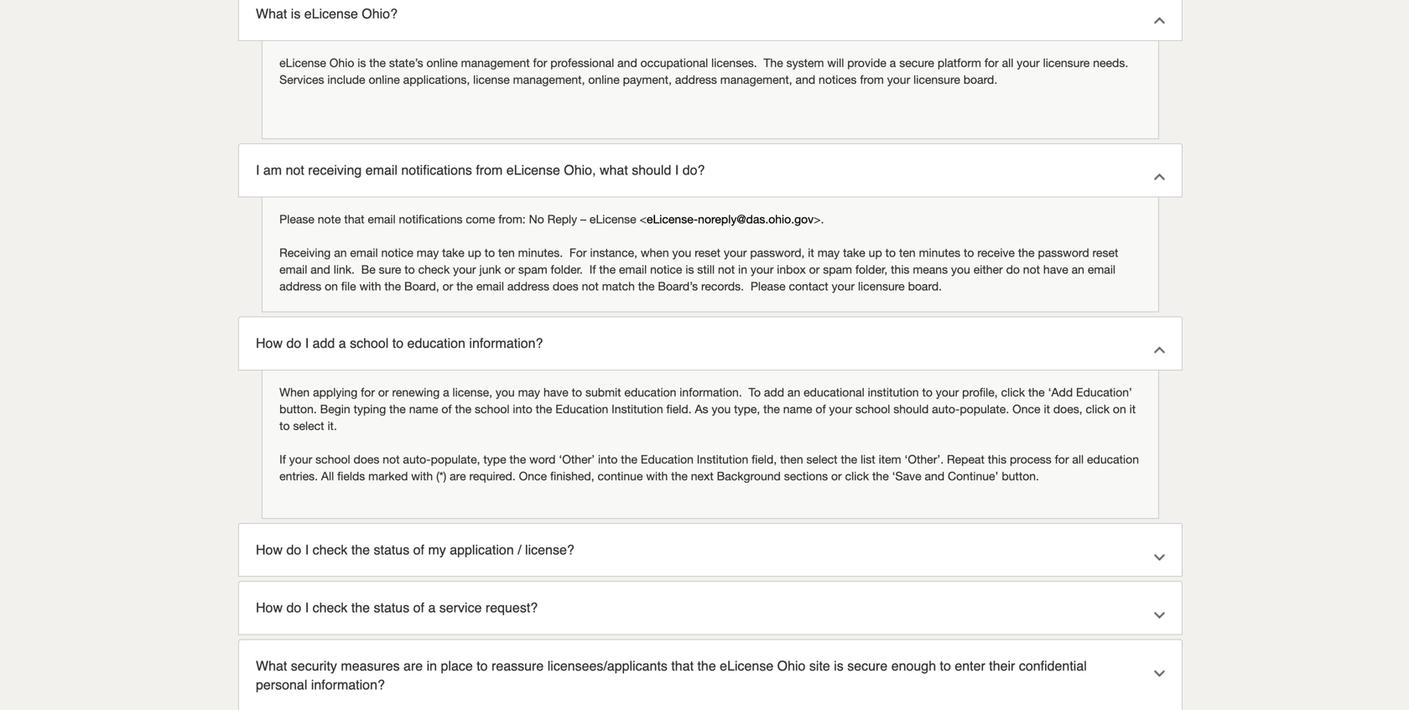 Task type: vqa. For each thing, say whether or not it's contained in the screenshot.
I for How do I check the status of my application / license?
yes



Task type: describe. For each thing, give the bounding box(es) containing it.
to right place
[[477, 658, 488, 674]]

applying
[[313, 385, 358, 399]]

or right board,
[[443, 279, 453, 293]]

education inside when applying for or renewing a license, you may have to submit education information.  to add an educational institution to your profile, click the 'add education' button. begin typing the name of the school into the education institution field. as you type, the name of your school should auto-populate. once it does, click on it to select it.
[[624, 385, 676, 399]]

email down junk on the left of page
[[476, 279, 504, 293]]

that inside what security measures are in place to reassure licensees/applicants that the elicense ohio site is secure enough to enter their confidential personal information?
[[671, 658, 694, 674]]

elicense left ohio,
[[506, 162, 560, 178]]

1 vertical spatial notifications
[[399, 212, 463, 226]]

background
[[717, 469, 781, 483]]

email up sure
[[368, 212, 396, 226]]

is inside receiving an email notice may take up to ten minutes.  for instance, when you reset your password, it may take up to ten minutes to receive the password reset email and link.  be sure to check your junk or spam folder.  if the email notice is still not in your inbox or spam folder, this means you either do not have an email address on file with the board, or the email address does not match the board's records.  please contact your licensure board.
[[686, 262, 694, 276]]

request?
[[486, 600, 538, 616]]

0 horizontal spatial that
[[344, 212, 364, 226]]

site
[[809, 658, 830, 674]]

add inside when applying for or renewing a license, you may have to submit education information.  to add an educational institution to your profile, click the 'add education' button. begin typing the name of the school into the education institution field. as you type, the name of your school should auto-populate. once it does, click on it to select it.
[[764, 385, 784, 399]]

check inside receiving an email notice may take up to ten minutes.  for instance, when you reset your password, it may take up to ten minutes to receive the password reset email and link.  be sure to check your junk or spam folder.  if the email notice is still not in your inbox or spam folder, this means you either do not have an email address on file with the board, or the email address does not match the board's records.  please contact your licensure board.
[[418, 262, 450, 276]]

into inside if your school does not auto-populate, type the word 'other' into the education institution field, then select the list item 'other'. repeat this process for all education entries. all fields marked with (*) are required. once finished, continue with the next background sections or click the 'save and continue' button.
[[598, 452, 618, 466]]

if inside receiving an email notice may take up to ten minutes.  for instance, when you reset your password, it may take up to ten minutes to receive the password reset email and link.  be sure to check your junk or spam folder.  if the email notice is still not in your inbox or spam folder, this means you either do not have an email address on file with the board, or the email address does not match the board's records.  please contact your licensure board.
[[589, 262, 596, 276]]

place
[[441, 658, 473, 674]]

or right junk on the left of page
[[504, 262, 515, 276]]

your right contact at right top
[[832, 279, 855, 293]]

of left "my"
[[413, 542, 424, 558]]

security
[[291, 658, 337, 674]]

0 vertical spatial should
[[632, 162, 671, 178]]

entries.
[[279, 469, 318, 483]]

school inside if your school does not auto-populate, type the word 'other' into the education institution field, then select the list item 'other'. repeat this process for all education entries. all fields marked with (*) are required. once finished, continue with the next background sections or click the 'save and continue' button.
[[316, 452, 350, 466]]

email right the receiving
[[365, 162, 398, 178]]

do inside receiving an email notice may take up to ten minutes.  for instance, when you reset your password, it may take up to ten minutes to receive the password reset email and link.  be sure to check your junk or spam folder.  if the email notice is still not in your inbox or spam folder, this means you either do not have an email address on file with the board, or the email address does not match the board's records.  please contact your licensure board.
[[1006, 262, 1020, 276]]

how for how do i check the status of a service request?
[[256, 600, 283, 616]]

of left service at the bottom left of page
[[413, 600, 424, 616]]

'add
[[1048, 385, 1073, 399]]

elicense-noreply@das.ohio.gov link
[[647, 212, 814, 226]]

0 vertical spatial notice
[[381, 246, 413, 259]]

ohio?
[[362, 6, 398, 21]]

to up the either
[[964, 246, 974, 259]]

all
[[321, 469, 334, 483]]

2 ten from the left
[[899, 246, 916, 259]]

please note that email notifications come from: no reply – elicense < elicense-noreply@das.ohio.gov >.
[[279, 212, 827, 226]]

from inside elicense ohio is the state's online management for professional and occupational licenses.  the system will provide a secure platform for all your licensure needs. services include online applications, license management, online payment, address management, and notices from your licensure board.
[[860, 73, 884, 86]]

and inside if your school does not auto-populate, type the word 'other' into the education institution field, then select the list item 'other'. repeat this process for all education entries. all fields marked with (*) are required. once finished, continue with the next background sections or click the 'save and continue' button.
[[925, 469, 945, 483]]

i am not receiving email notifications from elicense ohio, what should i do?
[[256, 162, 705, 178]]

email up be
[[350, 246, 378, 259]]

come
[[466, 212, 495, 226]]

1 management, from the left
[[513, 73, 585, 86]]

education inside when applying for or renewing a license, you may have to submit education information.  to add an educational institution to your profile, click the 'add education' button. begin typing the name of the school into the education institution field. as you type, the name of your school should auto-populate. once it does, click on it to select it.
[[555, 402, 608, 416]]

when applying for or renewing a license, you may have to submit education information.  to add an educational institution to your profile, click the 'add education' button. begin typing the name of the school into the education institution field. as you type, the name of your school should auto-populate. once it does, click on it to select it.
[[279, 385, 1136, 433]]

contact
[[789, 279, 828, 293]]

what is elicense ohio?
[[256, 6, 398, 21]]

>.
[[814, 212, 824, 226]]

when
[[641, 246, 669, 259]]

check for a
[[312, 600, 348, 616]]

button. inside if your school does not auto-populate, type the word 'other' into the education institution field, then select the list item 'other'. repeat this process for all education entries. all fields marked with (*) are required. once finished, continue with the next background sections or click the 'save and continue' button.
[[1002, 469, 1039, 483]]

how do i add a school to education information?
[[256, 335, 543, 351]]

does inside if your school does not auto-populate, type the word 'other' into the education institution field, then select the list item 'other'. repeat this process for all education entries. all fields marked with (*) are required. once finished, continue with the next background sections or click the 'save and continue' button.
[[354, 452, 379, 466]]

0 horizontal spatial an
[[334, 246, 347, 259]]

2 take from the left
[[843, 246, 865, 259]]

<
[[640, 212, 647, 226]]

not right still
[[718, 262, 735, 276]]

/
[[518, 542, 521, 558]]

and up payment,
[[617, 56, 637, 70]]

populate,
[[431, 452, 480, 466]]

auto- inside when applying for or renewing a license, you may have to submit education information.  to add an educational institution to your profile, click the 'add education' button. begin typing the name of the school into the education institution field. as you type, the name of your school should auto-populate. once it does, click on it to select it.
[[932, 402, 960, 416]]

1 name from the left
[[409, 402, 438, 416]]

a up applying
[[339, 335, 346, 351]]

what for what is elicense ohio?
[[256, 6, 287, 21]]

1 vertical spatial an
[[1072, 262, 1084, 276]]

list
[[861, 452, 875, 466]]

the
[[764, 56, 783, 70]]

or up contact at right top
[[809, 262, 820, 276]]

how for how do i check the status of my application / license?
[[256, 542, 283, 558]]

are inside if your school does not auto-populate, type the word 'other' into the education institution field, then select the list item 'other'. repeat this process for all education entries. all fields marked with (*) are required. once finished, continue with the next background sections or click the 'save and continue' button.
[[450, 469, 466, 483]]

confidential
[[1019, 658, 1087, 674]]

a left service at the bottom left of page
[[428, 600, 436, 616]]

1 vertical spatial notice
[[650, 262, 682, 276]]

typing
[[354, 402, 386, 416]]

and down system
[[796, 73, 815, 86]]

license,
[[453, 385, 492, 399]]

0 horizontal spatial add
[[312, 335, 335, 351]]

receive
[[977, 246, 1015, 259]]

system
[[786, 56, 824, 70]]

i left do?
[[675, 162, 679, 178]]

school down license,
[[475, 402, 510, 416]]

email up match
[[619, 262, 647, 276]]

2 horizontal spatial online
[[588, 73, 620, 86]]

marked
[[368, 469, 408, 483]]

0 horizontal spatial from
[[476, 162, 503, 178]]

license
[[473, 73, 510, 86]]

begin
[[320, 402, 350, 416]]

what
[[600, 162, 628, 178]]

password,
[[750, 246, 805, 259]]

is inside elicense ohio is the state's online management for professional and occupational licenses.  the system will provide a secure platform for all your licensure needs. services include online applications, license management, online payment, address management, and notices from your licensure board.
[[358, 56, 366, 70]]

institution inside when applying for or renewing a license, you may have to submit education information.  to add an educational institution to your profile, click the 'add education' button. begin typing the name of the school into the education institution field. as you type, the name of your school should auto-populate. once it does, click on it to select it.
[[612, 402, 663, 416]]

application
[[450, 542, 514, 558]]

in inside what security measures are in place to reassure licensees/applicants that the elicense ohio site is secure enough to enter their confidential personal information?
[[427, 658, 437, 674]]

type,
[[734, 402, 760, 416]]

noreply@das.ohio.gov
[[698, 212, 814, 226]]

receiving
[[279, 246, 331, 259]]

school up applying
[[350, 335, 389, 351]]

state's
[[389, 56, 423, 70]]

2 horizontal spatial it
[[1129, 402, 1136, 416]]

is inside what security measures are in place to reassure licensees/applicants that the elicense ohio site is secure enough to enter their confidential personal information?
[[834, 658, 844, 674]]

receiving
[[308, 162, 362, 178]]

0 horizontal spatial online
[[369, 73, 400, 86]]

to
[[749, 385, 761, 399]]

1 horizontal spatial address
[[507, 279, 549, 293]]

not inside if your school does not auto-populate, type the word 'other' into the education institution field, then select the list item 'other'. repeat this process for all education entries. all fields marked with (*) are required. once finished, continue with the next background sections or click the 'save and continue' button.
[[383, 452, 400, 466]]

should inside when applying for or renewing a license, you may have to submit education information.  to add an educational institution to your profile, click the 'add education' button. begin typing the name of the school into the education institution field. as you type, the name of your school should auto-populate. once it does, click on it to select it.
[[893, 402, 929, 416]]

information? inside what security measures are in place to reassure licensees/applicants that the elicense ohio site is secure enough to enter their confidential personal information?
[[311, 677, 385, 693]]

i for how do i check the status of a service request?
[[305, 600, 309, 616]]

0 horizontal spatial may
[[417, 246, 439, 259]]

school down institution
[[855, 402, 890, 416]]

you down minutes
[[951, 262, 970, 276]]

check for my
[[312, 542, 348, 558]]

continue
[[598, 469, 643, 483]]

in inside receiving an email notice may take up to ten minutes.  for instance, when you reset your password, it may take up to ten minutes to receive the password reset email and link.  be sure to check your junk or spam folder.  if the email notice is still not in your inbox or spam folder, this means you either do not have an email address on file with the board, or the email address does not match the board's records.  please contact your licensure board.
[[738, 262, 747, 276]]

needs.
[[1093, 56, 1128, 70]]

your down elicense-noreply@das.ohio.gov link
[[724, 246, 747, 259]]

your left junk on the left of page
[[453, 262, 476, 276]]

you right as
[[712, 402, 731, 416]]

reassure
[[492, 658, 544, 674]]

1 ten from the left
[[498, 246, 515, 259]]

include
[[327, 73, 365, 86]]

do for how do i add a school to education information?
[[286, 335, 301, 351]]

will
[[827, 56, 844, 70]]

word
[[529, 452, 556, 466]]

1 horizontal spatial with
[[411, 469, 433, 483]]

next
[[691, 469, 714, 483]]

type
[[483, 452, 506, 466]]

your right platform
[[1017, 56, 1040, 70]]

licensure inside receiving an email notice may take up to ten minutes.  for instance, when you reset your password, it may take up to ten minutes to receive the password reset email and link.  be sure to check your junk or spam folder.  if the email notice is still not in your inbox or spam folder, this means you either do not have an email address on file with the board, or the email address does not match the board's records.  please contact your licensure board.
[[858, 279, 905, 293]]

email down the password
[[1088, 262, 1116, 276]]

sections
[[784, 469, 828, 483]]

do for how do i check the status of my application / license?
[[286, 542, 301, 558]]

field,
[[752, 452, 777, 466]]

it inside receiving an email notice may take up to ten minutes.  for instance, when you reset your password, it may take up to ten minutes to receive the password reset email and link.  be sure to check your junk or spam folder.  if the email notice is still not in your inbox or spam folder, this means you either do not have an email address on file with the board, or the email address does not match the board's records.  please contact your licensure board.
[[808, 246, 814, 259]]

if inside if your school does not auto-populate, type the word 'other' into the education institution field, then select the list item 'other'. repeat this process for all education entries. all fields marked with (*) are required. once finished, continue with the next background sections or click the 'save and continue' button.
[[279, 452, 286, 466]]

what for what security measures are in place to reassure licensees/applicants that the elicense ohio site is secure enough to enter their confidential personal information?
[[256, 658, 287, 674]]

to down "when"
[[279, 419, 290, 433]]

–
[[580, 212, 586, 226]]

how for how do i add a school to education information?
[[256, 335, 283, 351]]

password
[[1038, 246, 1089, 259]]

of down educational
[[816, 402, 826, 416]]

it.
[[327, 419, 337, 433]]

junk
[[479, 262, 501, 276]]

your left "profile,"
[[936, 385, 959, 399]]

repeat
[[947, 452, 985, 466]]

when
[[279, 385, 310, 399]]

1 up from the left
[[468, 246, 481, 259]]

minutes
[[919, 246, 960, 259]]

not left match
[[582, 279, 599, 293]]

services
[[279, 73, 324, 86]]

'other'
[[559, 452, 595, 466]]

for
[[569, 246, 587, 259]]

elicense inside elicense ohio is the state's online management for professional and occupational licenses.  the system will provide a secure platform for all your licensure needs. services include online applications, license management, online payment, address management, and notices from your licensure board.
[[279, 56, 326, 70]]

as
[[695, 402, 708, 416]]

for left professional
[[533, 56, 547, 70]]

all inside elicense ohio is the state's online management for professional and occupational licenses.  the system will provide a secure platform for all your licensure needs. services include online applications, license management, online payment, address management, and notices from your licensure board.
[[1002, 56, 1013, 70]]

2 horizontal spatial licensure
[[1043, 56, 1090, 70]]

a inside elicense ohio is the state's online management for professional and occupational licenses.  the system will provide a secure platform for all your licensure needs. services include online applications, license management, online payment, address management, and notices from your licensure board.
[[890, 56, 896, 70]]

the inside elicense ohio is the state's online management for professional and occupational licenses.  the system will provide a secure platform for all your licensure needs. services include online applications, license management, online payment, address management, and notices from your licensure board.
[[369, 56, 386, 70]]

i left am
[[256, 162, 260, 178]]

1 horizontal spatial information?
[[469, 335, 543, 351]]

2 horizontal spatial click
[[1086, 402, 1110, 416]]

0 vertical spatial please
[[279, 212, 314, 226]]

means
[[913, 262, 948, 276]]

'other'.
[[905, 452, 944, 466]]

does,
[[1053, 402, 1082, 416]]

is up services
[[291, 6, 301, 21]]

for inside when applying for or renewing a license, you may have to submit education information.  to add an educational institution to your profile, click the 'add education' button. begin typing the name of the school into the education institution field. as you type, the name of your school should auto-populate. once it does, click on it to select it.
[[361, 385, 375, 399]]

1 vertical spatial licensure
[[913, 73, 960, 86]]

provide
[[847, 56, 886, 70]]

elicense inside what security measures are in place to reassure licensees/applicants that the elicense ohio site is secure enough to enter their confidential personal information?
[[720, 658, 773, 674]]

applications,
[[403, 73, 470, 86]]

this inside receiving an email notice may take up to ten minutes.  for instance, when you reset your password, it may take up to ten minutes to receive the password reset email and link.  be sure to check your junk or spam folder.  if the email notice is still not in your inbox or spam folder, this means you either do not have an email address on file with the board, or the email address does not match the board's records.  please contact your licensure board.
[[891, 262, 910, 276]]

notices
[[819, 73, 857, 86]]

secure inside elicense ohio is the state's online management for professional and occupational licenses.  the system will provide a secure platform for all your licensure needs. services include online applications, license management, online payment, address management, and notices from your licensure board.
[[899, 56, 934, 70]]

institution
[[868, 385, 919, 399]]

0 horizontal spatial address
[[279, 279, 321, 293]]

professional
[[550, 56, 614, 70]]

enough
[[891, 658, 936, 674]]

i for how do i check the status of my application / license?
[[305, 542, 309, 558]]

educational
[[804, 385, 864, 399]]

0 vertical spatial notifications
[[401, 162, 472, 178]]



Task type: locate. For each thing, give the bounding box(es) containing it.
may down >.
[[818, 246, 840, 259]]

institution up next at the bottom of page
[[697, 452, 748, 466]]

1 horizontal spatial on
[[1113, 402, 1126, 416]]

2 vertical spatial how
[[256, 600, 283, 616]]

name
[[409, 402, 438, 416], [783, 402, 812, 416]]

all right platform
[[1002, 56, 1013, 70]]

occupational
[[640, 56, 708, 70]]

1 vertical spatial secure
[[847, 658, 888, 674]]

0 horizontal spatial take
[[442, 246, 465, 259]]

address inside elicense ohio is the state's online management for professional and occupational licenses.  the system will provide a secure platform for all your licensure needs. services include online applications, license management, online payment, address management, and notices from your licensure board.
[[675, 73, 717, 86]]

2 horizontal spatial may
[[818, 246, 840, 259]]

1 vertical spatial all
[[1072, 452, 1084, 466]]

1 vertical spatial into
[[598, 452, 618, 466]]

licensure down platform
[[913, 73, 960, 86]]

receiving an email notice may take up to ten minutes.  for instance, when you reset your password, it may take up to ten minutes to receive the password reset email and link.  be sure to check your junk or spam folder.  if the email notice is still not in your inbox or spam folder, this means you either do not have an email address on file with the board, or the email address does not match the board's records.  please contact your licensure board.
[[279, 246, 1118, 293]]

or
[[504, 262, 515, 276], [809, 262, 820, 276], [443, 279, 453, 293], [378, 385, 389, 399], [831, 469, 842, 483]]

my
[[428, 542, 446, 558]]

1 horizontal spatial institution
[[697, 452, 748, 466]]

0 vertical spatial once
[[1012, 402, 1041, 416]]

1 reset from the left
[[695, 246, 721, 259]]

from down provide
[[860, 73, 884, 86]]

if up entries.
[[279, 452, 286, 466]]

all inside if your school does not auto-populate, type the word 'other' into the education institution field, then select the list item 'other'. repeat this process for all education entries. all fields marked with (*) are required. once finished, continue with the next background sections or click the 'save and continue' button.
[[1072, 452, 1084, 466]]

board's
[[658, 279, 698, 293]]

all
[[1002, 56, 1013, 70], [1072, 452, 1084, 466]]

0 horizontal spatial name
[[409, 402, 438, 416]]

ten
[[498, 246, 515, 259], [899, 246, 916, 259]]

what security measures are in place to reassure licensees/applicants that the elicense ohio site is secure enough to enter their confidential personal information?
[[256, 658, 1087, 693]]

1 horizontal spatial into
[[598, 452, 618, 466]]

1 horizontal spatial have
[[1043, 262, 1068, 276]]

1 horizontal spatial are
[[450, 469, 466, 483]]

once down word
[[519, 469, 547, 483]]

once inside when applying for or renewing a license, you may have to submit education information.  to add an educational institution to your profile, click the 'add education' button. begin typing the name of the school into the education institution field. as you type, the name of your school should auto-populate. once it does, click on it to select it.
[[1012, 402, 1041, 416]]

2 horizontal spatial address
[[675, 73, 717, 86]]

2 up from the left
[[869, 246, 882, 259]]

a right provide
[[890, 56, 896, 70]]

0 horizontal spatial button.
[[279, 402, 317, 416]]

1 horizontal spatial select
[[806, 452, 838, 466]]

0 horizontal spatial up
[[468, 246, 481, 259]]

auto- up marked
[[403, 452, 431, 466]]

check down the all on the bottom left of the page
[[312, 542, 348, 558]]

this up continue'
[[988, 452, 1007, 466]]

to up junk on the left of page
[[485, 246, 495, 259]]

status
[[374, 542, 409, 558], [374, 600, 409, 616]]

select up sections
[[806, 452, 838, 466]]

2 name from the left
[[783, 402, 812, 416]]

are right (*)
[[450, 469, 466, 483]]

1 vertical spatial add
[[764, 385, 784, 399]]

elicense left ohio?
[[304, 6, 358, 21]]

of up the populate,
[[441, 402, 452, 416]]

an right to
[[787, 385, 800, 399]]

0 vertical spatial institution
[[612, 402, 663, 416]]

you right when
[[672, 246, 691, 259]]

an down the password
[[1072, 262, 1084, 276]]

2 management, from the left
[[720, 73, 792, 86]]

reset up still
[[695, 246, 721, 259]]

0 vertical spatial have
[[1043, 262, 1068, 276]]

does up the fields
[[354, 452, 379, 466]]

an inside when applying for or renewing a license, you may have to submit education information.  to add an educational institution to your profile, click the 'add education' button. begin typing the name of the school into the education institution field. as you type, the name of your school should auto-populate. once it does, click on it to select it.
[[787, 385, 800, 399]]

it up contact at right top
[[808, 246, 814, 259]]

item
[[879, 452, 901, 466]]

notice
[[381, 246, 413, 259], [650, 262, 682, 276]]

1 spam from the left
[[518, 262, 547, 276]]

please inside receiving an email notice may take up to ten minutes.  for instance, when you reset your password, it may take up to ten minutes to receive the password reset email and link.  be sure to check your junk or spam folder.  if the email notice is still not in your inbox or spam folder, this means you either do not have an email address on file with the board, or the email address does not match the board's records.  please contact your licensure board.
[[751, 279, 786, 293]]

1 vertical spatial what
[[256, 658, 287, 674]]

0 vertical spatial information?
[[469, 335, 543, 351]]

have inside when applying for or renewing a license, you may have to submit education information.  to add an educational institution to your profile, click the 'add education' button. begin typing the name of the school into the education institution field. as you type, the name of your school should auto-populate. once it does, click on it to select it.
[[543, 385, 568, 399]]

spam up contact at right top
[[823, 262, 852, 276]]

may right license,
[[518, 385, 540, 399]]

select inside if your school does not auto-populate, type the word 'other' into the education institution field, then select the list item 'other'. repeat this process for all education entries. all fields marked with (*) are required. once finished, continue with the next background sections or click the 'save and continue' button.
[[806, 452, 838, 466]]

click right "profile,"
[[1001, 385, 1025, 399]]

are right measures
[[403, 658, 423, 674]]

are inside what security measures are in place to reassure licensees/applicants that the elicense ohio site is secure enough to enter their confidential personal information?
[[403, 658, 423, 674]]

1 vertical spatial if
[[279, 452, 286, 466]]

management,
[[513, 73, 585, 86], [720, 73, 792, 86]]

does inside receiving an email notice may take up to ten minutes.  for instance, when you reset your password, it may take up to ten minutes to receive the password reset email and link.  be sure to check your junk or spam folder.  if the email notice is still not in your inbox or spam folder, this means you either do not have an email address on file with the board, or the email address does not match the board's records.  please contact your licensure board.
[[553, 279, 578, 293]]

1 vertical spatial status
[[374, 600, 409, 616]]

auto- inside if your school does not auto-populate, type the word 'other' into the education institution field, then select the list item 'other'. repeat this process for all education entries. all fields marked with (*) are required. once finished, continue with the next background sections or click the 'save and continue' button.
[[403, 452, 431, 466]]

1 vertical spatial education
[[641, 452, 694, 466]]

for up the typing
[[361, 385, 375, 399]]

1 vertical spatial institution
[[697, 452, 748, 466]]

0 horizontal spatial ohio
[[329, 56, 354, 70]]

am
[[263, 162, 282, 178]]

0 vertical spatial status
[[374, 542, 409, 558]]

not right am
[[286, 162, 304, 178]]

0 vertical spatial in
[[738, 262, 747, 276]]

to left submit on the bottom
[[572, 385, 582, 399]]

i up the security
[[305, 600, 309, 616]]

licensure left needs.
[[1043, 56, 1090, 70]]

to
[[485, 246, 495, 259], [885, 246, 896, 259], [964, 246, 974, 259], [404, 262, 415, 276], [392, 335, 404, 351], [572, 385, 582, 399], [922, 385, 933, 399], [279, 419, 290, 433], [477, 658, 488, 674], [940, 658, 951, 674]]

have
[[1043, 262, 1068, 276], [543, 385, 568, 399]]

in
[[738, 262, 747, 276], [427, 658, 437, 674]]

0 horizontal spatial ten
[[498, 246, 515, 259]]

have inside receiving an email notice may take up to ten minutes.  for instance, when you reset your password, it may take up to ten minutes to receive the password reset email and link.  be sure to check your junk or spam folder.  if the email notice is still not in your inbox or spam folder, this means you either do not have an email address on file with the board, or the email address does not match the board's records.  please contact your licensure board.
[[1043, 262, 1068, 276]]

ohio inside what security measures are in place to reassure licensees/applicants that the elicense ohio site is secure enough to enter their confidential personal information?
[[777, 658, 806, 674]]

1 horizontal spatial board.
[[963, 73, 997, 86]]

select left it.
[[293, 419, 324, 433]]

status for my
[[374, 542, 409, 558]]

1 horizontal spatial online
[[426, 56, 458, 70]]

process
[[1010, 452, 1052, 466]]

or right sections
[[831, 469, 842, 483]]

to up folder,
[[885, 246, 896, 259]]

i
[[256, 162, 260, 178], [675, 162, 679, 178], [305, 335, 309, 351], [305, 542, 309, 558], [305, 600, 309, 616]]

1 vertical spatial check
[[312, 542, 348, 558]]

up up folder,
[[869, 246, 882, 259]]

once left does,
[[1012, 402, 1041, 416]]

for right platform
[[985, 56, 999, 70]]

'save
[[892, 469, 921, 483]]

1 how from the top
[[256, 335, 283, 351]]

may
[[417, 246, 439, 259], [818, 246, 840, 259], [518, 385, 540, 399]]

0 horizontal spatial reset
[[695, 246, 721, 259]]

0 horizontal spatial click
[[845, 469, 869, 483]]

is
[[291, 6, 301, 21], [358, 56, 366, 70], [686, 262, 694, 276], [834, 658, 844, 674]]

2 vertical spatial licensure
[[858, 279, 905, 293]]

1 horizontal spatial once
[[1012, 402, 1041, 416]]

fields
[[337, 469, 365, 483]]

board. inside elicense ohio is the state's online management for professional and occupational licenses.  the system will provide a secure platform for all your licensure needs. services include online applications, license management, online payment, address management, and notices from your licensure board.
[[963, 73, 997, 86]]

0 horizontal spatial education
[[555, 402, 608, 416]]

1 horizontal spatial may
[[518, 385, 540, 399]]

online
[[426, 56, 458, 70], [369, 73, 400, 86], [588, 73, 620, 86]]

into up word
[[513, 402, 532, 416]]

measures
[[341, 658, 400, 674]]

do for how do i check the status of a service request?
[[286, 600, 301, 616]]

button. inside when applying for or renewing a license, you may have to submit education information.  to add an educational institution to your profile, click the 'add education' button. begin typing the name of the school into the education institution field. as you type, the name of your school should auto-populate. once it does, click on it to select it.
[[279, 402, 317, 416]]

for right process
[[1055, 452, 1069, 466]]

finished,
[[550, 469, 594, 483]]

you right license,
[[496, 385, 515, 399]]

1 vertical spatial does
[[354, 452, 379, 466]]

add
[[312, 335, 335, 351], [764, 385, 784, 399]]

management, down professional
[[513, 73, 585, 86]]

an
[[334, 246, 347, 259], [1072, 262, 1084, 276], [787, 385, 800, 399]]

on
[[325, 279, 338, 293], [1113, 402, 1126, 416]]

service
[[439, 600, 482, 616]]

required.
[[469, 469, 516, 483]]

board,
[[404, 279, 439, 293]]

0 vertical spatial add
[[312, 335, 335, 351]]

spam
[[518, 262, 547, 276], [823, 262, 852, 276]]

2 what from the top
[[256, 658, 287, 674]]

ohio inside elicense ohio is the state's online management for professional and occupational licenses.  the system will provide a secure platform for all your licensure needs. services include online applications, license management, online payment, address management, and notices from your licensure board.
[[329, 56, 354, 70]]

check up the security
[[312, 600, 348, 616]]

your right notices
[[887, 73, 910, 86]]

reset
[[695, 246, 721, 259], [1092, 246, 1118, 259]]

0 horizontal spatial on
[[325, 279, 338, 293]]

secure
[[899, 56, 934, 70], [847, 658, 888, 674]]

2 spam from the left
[[823, 262, 852, 276]]

1 horizontal spatial education
[[641, 452, 694, 466]]

board. inside receiving an email notice may take up to ten minutes.  for instance, when you reset your password, it may take up to ten minutes to receive the password reset email and link.  be sure to check your junk or spam folder.  if the email notice is still not in your inbox or spam folder, this means you either do not have an email address on file with the board, or the email address does not match the board's records.  please contact your licensure board.
[[908, 279, 942, 293]]

ohio,
[[564, 162, 596, 178]]

0 vertical spatial check
[[418, 262, 450, 276]]

0 horizontal spatial in
[[427, 658, 437, 674]]

secure inside what security measures are in place to reassure licensees/applicants that the elicense ohio site is secure enough to enter their confidential personal information?
[[847, 658, 888, 674]]

address down the occupational on the top of page
[[675, 73, 717, 86]]

or inside if your school does not auto-populate, type the word 'other' into the education institution field, then select the list item 'other'. repeat this process for all education entries. all fields marked with (*) are required. once finished, continue with the next background sections or click the 'save and continue' button.
[[831, 469, 842, 483]]

an up 'file'
[[334, 246, 347, 259]]

to right sure
[[404, 262, 415, 276]]

instance,
[[590, 246, 637, 259]]

or up the typing
[[378, 385, 389, 399]]

2 how from the top
[[256, 542, 283, 558]]

personal
[[256, 677, 307, 693]]

from
[[860, 73, 884, 86], [476, 162, 503, 178]]

education'
[[1076, 385, 1132, 399]]

in right still
[[738, 262, 747, 276]]

reply
[[547, 212, 577, 226]]

1 vertical spatial board.
[[908, 279, 942, 293]]

1 what from the top
[[256, 6, 287, 21]]

and inside receiving an email notice may take up to ten minutes.  for instance, when you reset your password, it may take up to ten minutes to receive the password reset email and link.  be sure to check your junk or spam folder.  if the email notice is still not in your inbox or spam folder, this means you either do not have an email address on file with the board, or the email address does not match the board's records.  please contact your licensure board.
[[311, 262, 330, 276]]

to right institution
[[922, 385, 933, 399]]

0 vertical spatial select
[[293, 419, 324, 433]]

2 reset from the left
[[1092, 246, 1118, 259]]

how do i check the status of a service request?
[[256, 600, 538, 616]]

of
[[441, 402, 452, 416], [816, 402, 826, 416], [413, 542, 424, 558], [413, 600, 424, 616]]

with
[[359, 279, 381, 293], [411, 469, 433, 483], [646, 469, 668, 483]]

button.
[[279, 402, 317, 416], [1002, 469, 1039, 483]]

1 vertical spatial from
[[476, 162, 503, 178]]

match
[[602, 279, 635, 293]]

i for how do i add a school to education information?
[[305, 335, 309, 351]]

0 horizontal spatial should
[[632, 162, 671, 178]]

all right process
[[1072, 452, 1084, 466]]

ten up means
[[899, 246, 916, 259]]

you
[[672, 246, 691, 259], [951, 262, 970, 276], [496, 385, 515, 399], [712, 402, 731, 416]]

1 horizontal spatial add
[[764, 385, 784, 399]]

0 vertical spatial into
[[513, 402, 532, 416]]

board. down platform
[[963, 73, 997, 86]]

1 vertical spatial are
[[403, 658, 423, 674]]

secure left platform
[[899, 56, 934, 70]]

select
[[293, 419, 324, 433], [806, 452, 838, 466]]

1 vertical spatial button.
[[1002, 469, 1039, 483]]

online up applications, on the top left of the page
[[426, 56, 458, 70]]

the inside what security measures are in place to reassure licensees/applicants that the elicense ohio site is secure enough to enter their confidential personal information?
[[697, 658, 716, 674]]

0 vertical spatial education
[[407, 335, 465, 351]]

elicense up services
[[279, 56, 326, 70]]

education up next at the bottom of page
[[641, 452, 694, 466]]

1 horizontal spatial ohio
[[777, 658, 806, 674]]

license?
[[525, 542, 574, 558]]

1 horizontal spatial please
[[751, 279, 786, 293]]

do up the security
[[286, 600, 301, 616]]

education inside if your school does not auto-populate, type the word 'other' into the education institution field, then select the list item 'other'. repeat this process for all education entries. all fields marked with (*) are required. once finished, continue with the next background sections or click the 'save and continue' button.
[[641, 452, 694, 466]]

from:
[[498, 212, 526, 226]]

your inside if your school does not auto-populate, type the word 'other' into the education institution field, then select the list item 'other'. repeat this process for all education entries. all fields marked with (*) are required. once finished, continue with the next background sections or click the 'save and continue' button.
[[289, 452, 312, 466]]

then
[[780, 452, 803, 466]]

a inside when applying for or renewing a license, you may have to submit education information.  to add an educational institution to your profile, click the 'add education' button. begin typing the name of the school into the education institution field. as you type, the name of your school should auto-populate. once it does, click on it to select it.
[[443, 385, 449, 399]]

for inside if your school does not auto-populate, type the word 'other' into the education institution field, then select the list item 'other'. repeat this process for all education entries. all fields marked with (*) are required. once finished, continue with the next background sections or click the 'save and continue' button.
[[1055, 452, 1069, 466]]

status for a
[[374, 600, 409, 616]]

1 horizontal spatial it
[[1044, 402, 1050, 416]]

does down for in the top of the page
[[553, 279, 578, 293]]

0 vertical spatial does
[[553, 279, 578, 293]]

this inside if your school does not auto-populate, type the word 'other' into the education institution field, then select the list item 'other'. repeat this process for all education entries. all fields marked with (*) are required. once finished, continue with the next background sections or click the 'save and continue' button.
[[988, 452, 1007, 466]]

2 vertical spatial check
[[312, 600, 348, 616]]

1 horizontal spatial does
[[553, 279, 578, 293]]

2 vertical spatial click
[[845, 469, 869, 483]]

elicense right –
[[590, 212, 636, 226]]

0 horizontal spatial select
[[293, 419, 324, 433]]

on inside receiving an email notice may take up to ten minutes.  for instance, when you reset your password, it may take up to ten minutes to receive the password reset email and link.  be sure to check your junk or spam folder.  if the email notice is still not in your inbox or spam folder, this means you either do not have an email address on file with the board, or the email address does not match the board's records.  please contact your licensure board.
[[325, 279, 338, 293]]

0 vertical spatial ohio
[[329, 56, 354, 70]]

button. down process
[[1002, 469, 1039, 483]]

auto- up repeat
[[932, 402, 960, 416]]

address down no
[[507, 279, 549, 293]]

0 horizontal spatial does
[[354, 452, 379, 466]]

what inside what security measures are in place to reassure licensees/applicants that the elicense ohio site is secure enough to enter their confidential personal information?
[[256, 658, 287, 674]]

1 vertical spatial ohio
[[777, 658, 806, 674]]

it
[[808, 246, 814, 259], [1044, 402, 1050, 416], [1129, 402, 1136, 416]]

note
[[318, 212, 341, 226]]

1 horizontal spatial should
[[893, 402, 929, 416]]

spam right junk on the left of page
[[518, 262, 547, 276]]

2 horizontal spatial with
[[646, 469, 668, 483]]

your down password,
[[751, 262, 774, 276]]

0 vertical spatial that
[[344, 212, 364, 226]]

1 status from the top
[[374, 542, 409, 558]]

enter
[[955, 658, 985, 674]]

board.
[[963, 73, 997, 86], [908, 279, 942, 293]]

sure
[[379, 262, 401, 276]]

0 horizontal spatial licensure
[[858, 279, 905, 293]]

it down the education'
[[1129, 402, 1136, 416]]

may inside when applying for or renewing a license, you may have to submit education information.  to add an educational institution to your profile, click the 'add education' button. begin typing the name of the school into the education institution field. as you type, the name of your school should auto-populate. once it does, click on it to select it.
[[518, 385, 540, 399]]

0 vertical spatial how
[[256, 335, 283, 351]]

have down the password
[[1043, 262, 1068, 276]]

take
[[442, 246, 465, 259], [843, 246, 865, 259]]

0 horizontal spatial board.
[[908, 279, 942, 293]]

2 horizontal spatial education
[[1087, 452, 1139, 466]]

0 vertical spatial from
[[860, 73, 884, 86]]

1 horizontal spatial secure
[[899, 56, 934, 70]]

inbox
[[777, 262, 806, 276]]

how up personal
[[256, 600, 283, 616]]

0 horizontal spatial education
[[407, 335, 465, 351]]

do
[[1006, 262, 1020, 276], [286, 335, 301, 351], [286, 542, 301, 558], [286, 600, 301, 616]]

not down the password
[[1023, 262, 1040, 276]]

have left submit on the bottom
[[543, 385, 568, 399]]

1 horizontal spatial all
[[1072, 452, 1084, 466]]

2 vertical spatial an
[[787, 385, 800, 399]]

check up board,
[[418, 262, 450, 276]]

a left license,
[[443, 385, 449, 399]]

institution inside if your school does not auto-populate, type the word 'other' into the education institution field, then select the list item 'other'. repeat this process for all education entries. all fields marked with (*) are required. once finished, continue with the next background sections or click the 'save and continue' button.
[[697, 452, 748, 466]]

school
[[350, 335, 389, 351], [475, 402, 510, 416], [855, 402, 890, 416], [316, 452, 350, 466]]

file
[[341, 279, 356, 293]]

education
[[407, 335, 465, 351], [624, 385, 676, 399], [1087, 452, 1139, 466]]

education inside if your school does not auto-populate, type the word 'other' into the education institution field, then select the list item 'other'. repeat this process for all education entries. all fields marked with (*) are required. once finished, continue with the next background sections or click the 'save and continue' button.
[[1087, 452, 1139, 466]]

no
[[529, 212, 544, 226]]

into inside when applying for or renewing a license, you may have to submit education information.  to add an educational institution to your profile, click the 'add education' button. begin typing the name of the school into the education institution field. as you type, the name of your school should auto-populate. once it does, click on it to select it.
[[513, 402, 532, 416]]

1 horizontal spatial management,
[[720, 73, 792, 86]]

elicense
[[304, 6, 358, 21], [279, 56, 326, 70], [506, 162, 560, 178], [590, 212, 636, 226], [720, 658, 773, 674]]

submit
[[585, 385, 621, 399]]

to left enter
[[940, 658, 951, 674]]

email
[[365, 162, 398, 178], [368, 212, 396, 226], [350, 246, 378, 259], [279, 262, 307, 276], [619, 262, 647, 276], [1088, 262, 1116, 276], [476, 279, 504, 293]]

continue'
[[948, 469, 998, 483]]

board. down means
[[908, 279, 942, 293]]

to up renewing
[[392, 335, 404, 351]]

click inside if your school does not auto-populate, type the word 'other' into the education institution field, then select the list item 'other'. repeat this process for all education entries. all fields marked with (*) are required. once finished, continue with the next background sections or click the 'save and continue' button.
[[845, 469, 869, 483]]

1 vertical spatial education
[[624, 385, 676, 399]]

information?
[[469, 335, 543, 351], [311, 677, 385, 693]]

2 horizontal spatial an
[[1072, 262, 1084, 276]]

folder,
[[855, 262, 888, 276]]

renewing
[[392, 385, 440, 399]]

email down receiving in the left top of the page
[[279, 262, 307, 276]]

may up board,
[[417, 246, 439, 259]]

management, down "the"
[[720, 73, 792, 86]]

0 horizontal spatial are
[[403, 658, 423, 674]]

0 horizontal spatial have
[[543, 385, 568, 399]]

elicense ohio is the state's online management for professional and occupational licenses.  the system will provide a secure platform for all your licensure needs. services include online applications, license management, online payment, address management, and notices from your licensure board.
[[279, 56, 1132, 86]]

or inside when applying for or renewing a license, you may have to submit education information.  to add an educational institution to your profile, click the 'add education' button. begin typing the name of the school into the education institution field. as you type, the name of your school should auto-populate. once it does, click on it to select it.
[[378, 385, 389, 399]]

1 horizontal spatial this
[[988, 452, 1007, 466]]

0 vertical spatial an
[[334, 246, 347, 259]]

0 vertical spatial click
[[1001, 385, 1025, 399]]

that
[[344, 212, 364, 226], [671, 658, 694, 674]]

select inside when applying for or renewing a license, you may have to submit education information.  to add an educational institution to your profile, click the 'add education' button. begin typing the name of the school into the education institution field. as you type, the name of your school should auto-populate. once it does, click on it to select it.
[[293, 419, 324, 433]]

with inside receiving an email notice may take up to ten minutes.  for instance, when you reset your password, it may take up to ten minutes to receive the password reset email and link.  be sure to check your junk or spam folder.  if the email notice is still not in your inbox or spam folder, this means you either do not have an email address on file with the board, or the email address does not match the board's records.  please contact your licensure board.
[[359, 279, 381, 293]]

your down educational
[[829, 402, 852, 416]]

elicense left site on the bottom right of page
[[720, 658, 773, 674]]

3 how from the top
[[256, 600, 283, 616]]

1 horizontal spatial in
[[738, 262, 747, 276]]

their
[[989, 658, 1015, 674]]

populate.
[[960, 402, 1009, 416]]

1 take from the left
[[442, 246, 465, 259]]

(*)
[[436, 469, 446, 483]]

0 horizontal spatial institution
[[612, 402, 663, 416]]

what up services
[[256, 6, 287, 21]]

0 vertical spatial all
[[1002, 56, 1013, 70]]

either
[[973, 262, 1003, 276]]

for
[[533, 56, 547, 70], [985, 56, 999, 70], [361, 385, 375, 399], [1055, 452, 1069, 466]]

what
[[256, 6, 287, 21], [256, 658, 287, 674]]

ohio up include
[[329, 56, 354, 70]]

2 status from the top
[[374, 600, 409, 616]]

on inside when applying for or renewing a license, you may have to submit education information.  to add an educational institution to your profile, click the 'add education' button. begin typing the name of the school into the education institution field. as you type, the name of your school should auto-populate. once it does, click on it to select it.
[[1113, 402, 1126, 416]]

0 horizontal spatial into
[[513, 402, 532, 416]]

once inside if your school does not auto-populate, type the word 'other' into the education institution field, then select the list item 'other'. repeat this process for all education entries. all fields marked with (*) are required. once finished, continue with the next background sections or click the 'save and continue' button.
[[519, 469, 547, 483]]

1 vertical spatial should
[[893, 402, 929, 416]]

0 vertical spatial button.
[[279, 402, 317, 416]]

information? down measures
[[311, 677, 385, 693]]

1 horizontal spatial take
[[843, 246, 865, 259]]



